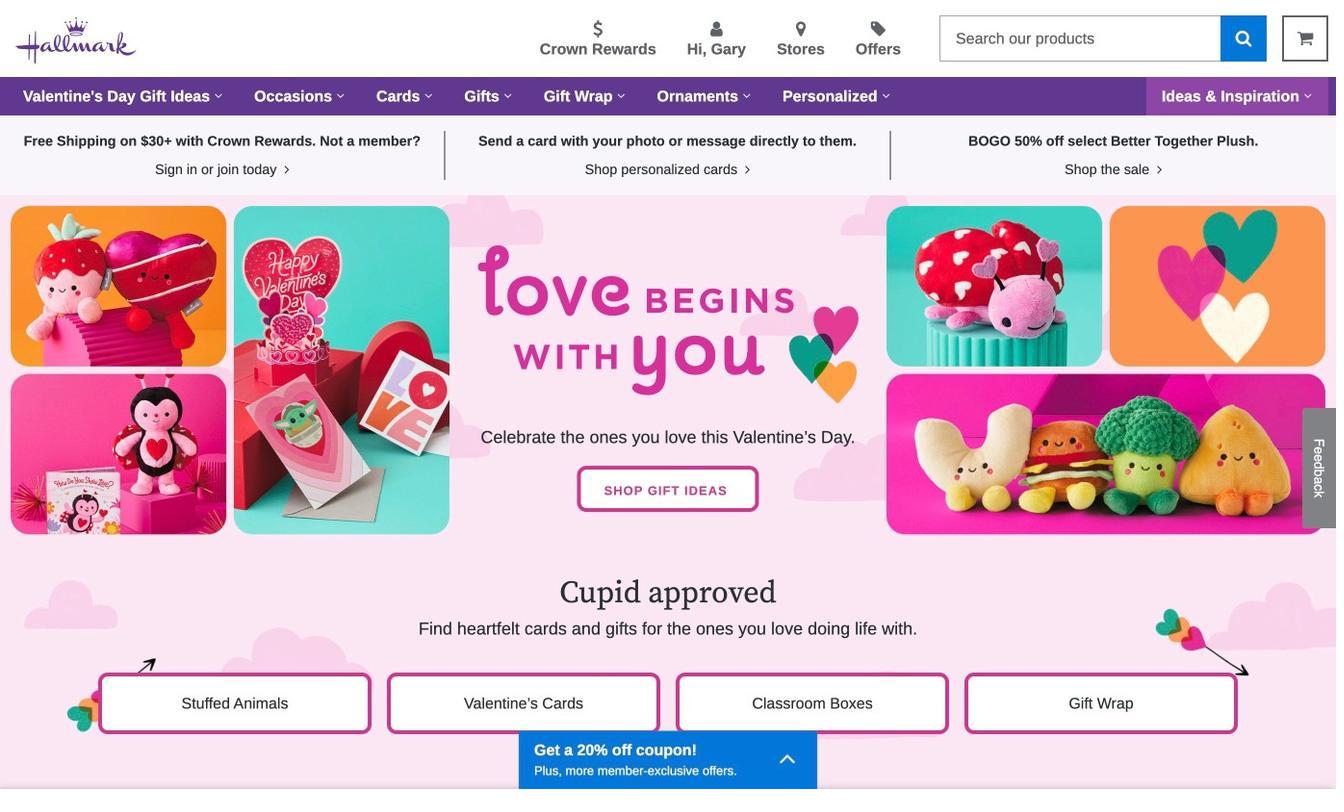Task type: describe. For each thing, give the bounding box(es) containing it.
menu inside banner
[[167, 16, 924, 61]]

cupid approved image
[[0, 544, 1336, 789]]

0 vertical spatial banner
[[0, 0, 1336, 116]]

1 vertical spatial banner
[[90, 575, 1246, 642]]

hallmark image
[[15, 17, 137, 64]]

shopping cart image
[[1297, 29, 1313, 47]]



Task type: vqa. For each thing, say whether or not it's contained in the screenshot.
menu
yes



Task type: locate. For each thing, give the bounding box(es) containing it.
banner
[[0, 0, 1336, 116], [90, 575, 1246, 642]]

main content
[[0, 116, 1336, 789]]

search image
[[1236, 29, 1252, 47]]

icon image
[[281, 163, 289, 177], [741, 163, 750, 177], [1153, 163, 1162, 177], [779, 745, 796, 772]]

menu
[[167, 16, 924, 61]]

None search field
[[939, 15, 1267, 62]]

images of valentine's day better togethers, cards, and plushes on a light pink background with clouds image
[[0, 196, 1336, 544]]

Search our products search field
[[939, 15, 1221, 62]]

valentine's day cards image
[[0, 765, 1336, 789]]

menu bar
[[8, 77, 1328, 116]]

region
[[0, 544, 1336, 789]]



